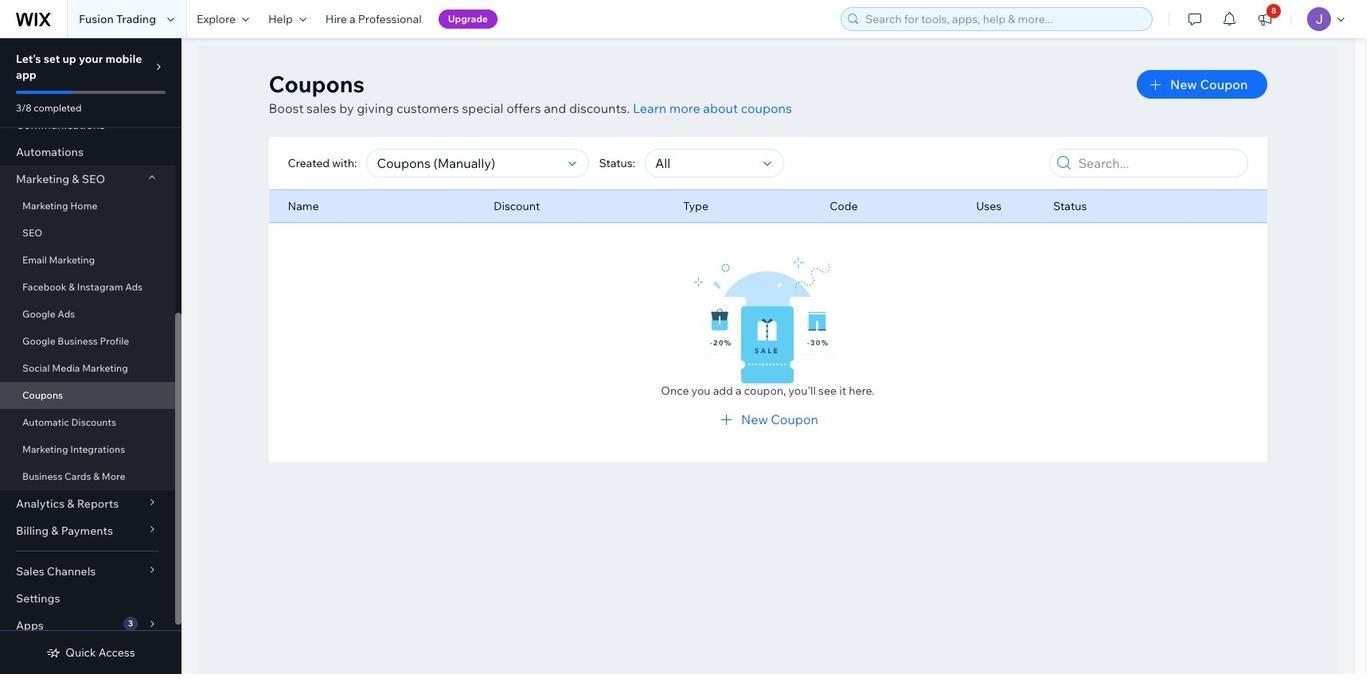 Task type: describe. For each thing, give the bounding box(es) containing it.
marketing & seo
[[16, 172, 105, 186]]

media
[[52, 362, 80, 374]]

marketing for &
[[16, 172, 69, 186]]

google business profile link
[[0, 328, 175, 355]]

more
[[669, 100, 700, 116]]

created with:
[[288, 156, 357, 170]]

communications
[[16, 118, 105, 132]]

1 vertical spatial ads
[[58, 308, 75, 320]]

status:
[[599, 156, 635, 170]]

settings
[[16, 592, 60, 606]]

fusion trading
[[79, 12, 156, 26]]

google ads link
[[0, 301, 175, 328]]

seo inside marketing & seo popup button
[[82, 172, 105, 186]]

learn
[[633, 100, 666, 116]]

sales
[[16, 565, 44, 579]]

8
[[1272, 6, 1277, 16]]

email
[[22, 254, 47, 266]]

new for new coupon link
[[741, 412, 768, 428]]

business cards & more link
[[0, 463, 175, 490]]

1 vertical spatial a
[[736, 384, 742, 398]]

status
[[1053, 199, 1087, 213]]

automatic discounts
[[22, 416, 116, 428]]

marketing inside social media marketing link
[[82, 362, 128, 374]]

facebook & instagram ads
[[22, 281, 143, 293]]

analytics & reports
[[16, 497, 119, 511]]

billing
[[16, 524, 49, 538]]

sales
[[307, 100, 337, 116]]

about
[[703, 100, 738, 116]]

profile
[[100, 335, 129, 347]]

let's
[[16, 52, 41, 66]]

marketing inside the email marketing link
[[49, 254, 95, 266]]

settings link
[[0, 585, 175, 612]]

upgrade
[[448, 13, 488, 25]]

google business profile
[[22, 335, 129, 347]]

social
[[22, 362, 50, 374]]

coupon for new coupon link
[[771, 412, 818, 428]]

payments
[[61, 524, 113, 538]]

billing & payments button
[[0, 518, 175, 545]]

reports
[[77, 497, 119, 511]]

instagram
[[77, 281, 123, 293]]

add
[[713, 384, 733, 398]]

sidebar element
[[0, 0, 182, 674]]

explore
[[197, 12, 236, 26]]

8 button
[[1248, 0, 1283, 38]]

coupons boost sales by giving customers special offers and discounts. learn more about coupons
[[269, 70, 792, 116]]

hire
[[326, 12, 347, 26]]

coupon,
[[744, 384, 786, 398]]

Search... field
[[1074, 150, 1242, 177]]

discounts.
[[569, 100, 630, 116]]

3/8
[[16, 102, 31, 114]]

social media marketing link
[[0, 355, 175, 382]]

automations
[[16, 145, 84, 159]]

let's set up your mobile app
[[16, 52, 142, 82]]

new coupon button
[[1137, 70, 1267, 99]]

created
[[288, 156, 330, 170]]

once you add a coupon, you'll see it here.
[[661, 384, 875, 398]]

help button
[[259, 0, 316, 38]]

marketing for home
[[22, 200, 68, 212]]

sales channels
[[16, 565, 96, 579]]

type
[[683, 199, 709, 213]]

marketing home
[[22, 200, 97, 212]]

marketing integrations
[[22, 443, 125, 455]]

new coupon for new coupon link
[[741, 412, 818, 428]]

you
[[692, 384, 711, 398]]

customers
[[396, 100, 459, 116]]

3/8 completed
[[16, 102, 82, 114]]

& for reports
[[67, 497, 74, 511]]

new for the new coupon 'button'
[[1170, 76, 1197, 92]]

quick
[[66, 646, 96, 660]]

hire a professional link
[[316, 0, 431, 38]]

it
[[839, 384, 846, 398]]

you'll
[[789, 384, 816, 398]]

coupons link
[[0, 382, 175, 409]]

offers
[[506, 100, 541, 116]]

apps
[[16, 619, 44, 633]]

set
[[44, 52, 60, 66]]

discount
[[494, 199, 540, 213]]

business cards & more
[[22, 471, 125, 482]]

marketing for integrations
[[22, 443, 68, 455]]



Task type: locate. For each thing, give the bounding box(es) containing it.
by
[[339, 100, 354, 116]]

coupon down you'll
[[771, 412, 818, 428]]

0 vertical spatial coupon
[[1200, 76, 1248, 92]]

& for payments
[[51, 524, 59, 538]]

marketing integrations link
[[0, 436, 175, 463]]

coupon for the new coupon 'button'
[[1200, 76, 1248, 92]]

quick access
[[66, 646, 135, 660]]

learn more about coupons link
[[633, 100, 792, 116]]

coupons for coupons boost sales by giving customers special offers and discounts. learn more about coupons
[[269, 70, 365, 98]]

0 vertical spatial a
[[350, 12, 356, 26]]

coupon down 8 button at the top of the page
[[1200, 76, 1248, 92]]

name
[[288, 199, 319, 213]]

0 horizontal spatial new
[[741, 412, 768, 428]]

ads
[[125, 281, 143, 293], [58, 308, 75, 320]]

marketing inside marketing home link
[[22, 200, 68, 212]]

1 vertical spatial business
[[22, 471, 62, 482]]

0 horizontal spatial seo
[[22, 227, 42, 239]]

0 horizontal spatial coupons
[[22, 389, 63, 401]]

0 vertical spatial ads
[[125, 281, 143, 293]]

1 vertical spatial new
[[741, 412, 768, 428]]

0 horizontal spatial coupon
[[771, 412, 818, 428]]

mobile
[[105, 52, 142, 66]]

seo inside 'seo' link
[[22, 227, 42, 239]]

coupons for coupons
[[22, 389, 63, 401]]

code
[[830, 199, 858, 213]]

here.
[[849, 384, 875, 398]]

0 vertical spatial new coupon
[[1170, 76, 1248, 92]]

coupon
[[1200, 76, 1248, 92], [771, 412, 818, 428]]

automations link
[[0, 139, 175, 166]]

1 vertical spatial google
[[22, 335, 55, 347]]

marketing down marketing & seo
[[22, 200, 68, 212]]

0 horizontal spatial ads
[[58, 308, 75, 320]]

app
[[16, 68, 36, 82]]

a right hire
[[350, 12, 356, 26]]

1 vertical spatial coupon
[[771, 412, 818, 428]]

&
[[72, 172, 79, 186], [69, 281, 75, 293], [93, 471, 100, 482], [67, 497, 74, 511], [51, 524, 59, 538]]

business up social media marketing
[[58, 335, 98, 347]]

business
[[58, 335, 98, 347], [22, 471, 62, 482]]

& for instagram
[[69, 281, 75, 293]]

seo
[[82, 172, 105, 186], [22, 227, 42, 239]]

new inside 'button'
[[1170, 76, 1197, 92]]

& for seo
[[72, 172, 79, 186]]

a right add
[[736, 384, 742, 398]]

email marketing link
[[0, 247, 175, 274]]

& right facebook
[[69, 281, 75, 293]]

0 horizontal spatial new coupon
[[741, 412, 818, 428]]

google for google ads
[[22, 308, 55, 320]]

2 google from the top
[[22, 335, 55, 347]]

marketing & seo button
[[0, 166, 175, 193]]

your
[[79, 52, 103, 66]]

marketing inside marketing & seo popup button
[[16, 172, 69, 186]]

1 horizontal spatial ads
[[125, 281, 143, 293]]

1 horizontal spatial a
[[736, 384, 742, 398]]

0 vertical spatial new
[[1170, 76, 1197, 92]]

0 vertical spatial google
[[22, 308, 55, 320]]

& left reports
[[67, 497, 74, 511]]

coupons
[[269, 70, 365, 98], [22, 389, 63, 401]]

facebook
[[22, 281, 67, 293]]

google ads
[[22, 308, 75, 320]]

analytics & reports button
[[0, 490, 175, 518]]

social media marketing
[[22, 362, 128, 374]]

1 horizontal spatial coupon
[[1200, 76, 1248, 92]]

marketing down automations
[[16, 172, 69, 186]]

discounts
[[71, 416, 116, 428]]

google up social
[[22, 335, 55, 347]]

trading
[[116, 12, 156, 26]]

with:
[[332, 156, 357, 170]]

new coupon for the new coupon 'button'
[[1170, 76, 1248, 92]]

None field
[[372, 150, 564, 177], [651, 150, 759, 177], [372, 150, 564, 177], [651, 150, 759, 177]]

access
[[99, 646, 135, 660]]

automatic
[[22, 416, 69, 428]]

marketing down profile at the left
[[82, 362, 128, 374]]

new inside new coupon link
[[741, 412, 768, 428]]

& right billing
[[51, 524, 59, 538]]

0 vertical spatial coupons
[[269, 70, 365, 98]]

more
[[102, 471, 125, 482]]

& inside 'popup button'
[[67, 497, 74, 511]]

marketing down automatic
[[22, 443, 68, 455]]

new coupon inside 'button'
[[1170, 76, 1248, 92]]

& up home
[[72, 172, 79, 186]]

billing & payments
[[16, 524, 113, 538]]

fusion
[[79, 12, 114, 26]]

and
[[544, 100, 566, 116]]

analytics
[[16, 497, 65, 511]]

seo link
[[0, 220, 175, 247]]

see
[[819, 384, 837, 398]]

seo up email
[[22, 227, 42, 239]]

1 horizontal spatial new
[[1170, 76, 1197, 92]]

1 horizontal spatial new coupon
[[1170, 76, 1248, 92]]

1 vertical spatial seo
[[22, 227, 42, 239]]

0 vertical spatial business
[[58, 335, 98, 347]]

ads right instagram
[[125, 281, 143, 293]]

google for google business profile
[[22, 335, 55, 347]]

google
[[22, 308, 55, 320], [22, 335, 55, 347]]

0 horizontal spatial a
[[350, 12, 356, 26]]

& inside "link"
[[69, 281, 75, 293]]

1 horizontal spatial coupons
[[269, 70, 365, 98]]

google down facebook
[[22, 308, 55, 320]]

1 horizontal spatial seo
[[82, 172, 105, 186]]

boost
[[269, 100, 304, 116]]

3
[[128, 619, 133, 629]]

seo up marketing home link
[[82, 172, 105, 186]]

ads up google business profile
[[58, 308, 75, 320]]

1 vertical spatial coupons
[[22, 389, 63, 401]]

uses
[[976, 199, 1002, 213]]

giving
[[357, 100, 394, 116]]

1 google from the top
[[22, 308, 55, 320]]

0 vertical spatial seo
[[82, 172, 105, 186]]

marketing up facebook & instagram ads
[[49, 254, 95, 266]]

facebook & instagram ads link
[[0, 274, 175, 301]]

coupons up sales
[[269, 70, 365, 98]]

once
[[661, 384, 689, 398]]

quick access button
[[46, 646, 135, 660]]

coupons inside 'link'
[[22, 389, 63, 401]]

new
[[1170, 76, 1197, 92], [741, 412, 768, 428]]

integrations
[[70, 443, 125, 455]]

help
[[268, 12, 293, 26]]

cards
[[65, 471, 91, 482]]

Search for tools, apps, help & more... field
[[861, 8, 1147, 30]]

coupons up automatic
[[22, 389, 63, 401]]

hire a professional
[[326, 12, 422, 26]]

ads inside "link"
[[125, 281, 143, 293]]

completed
[[34, 102, 82, 114]]

1 vertical spatial new coupon
[[741, 412, 818, 428]]

marketing home link
[[0, 193, 175, 220]]

professional
[[358, 12, 422, 26]]

up
[[63, 52, 76, 66]]

marketing inside marketing integrations link
[[22, 443, 68, 455]]

coupons
[[741, 100, 792, 116]]

new coupon link
[[717, 410, 818, 429]]

business up analytics
[[22, 471, 62, 482]]

communications button
[[0, 111, 175, 139]]

new coupon
[[1170, 76, 1248, 92], [741, 412, 818, 428]]

email marketing
[[22, 254, 95, 266]]

special
[[462, 100, 504, 116]]

& left 'more'
[[93, 471, 100, 482]]

coupons inside coupons boost sales by giving customers special offers and discounts. learn more about coupons
[[269, 70, 365, 98]]

marketing
[[16, 172, 69, 186], [22, 200, 68, 212], [49, 254, 95, 266], [82, 362, 128, 374], [22, 443, 68, 455]]

coupon inside 'button'
[[1200, 76, 1248, 92]]



Task type: vqa. For each thing, say whether or not it's contained in the screenshot.
Orders
no



